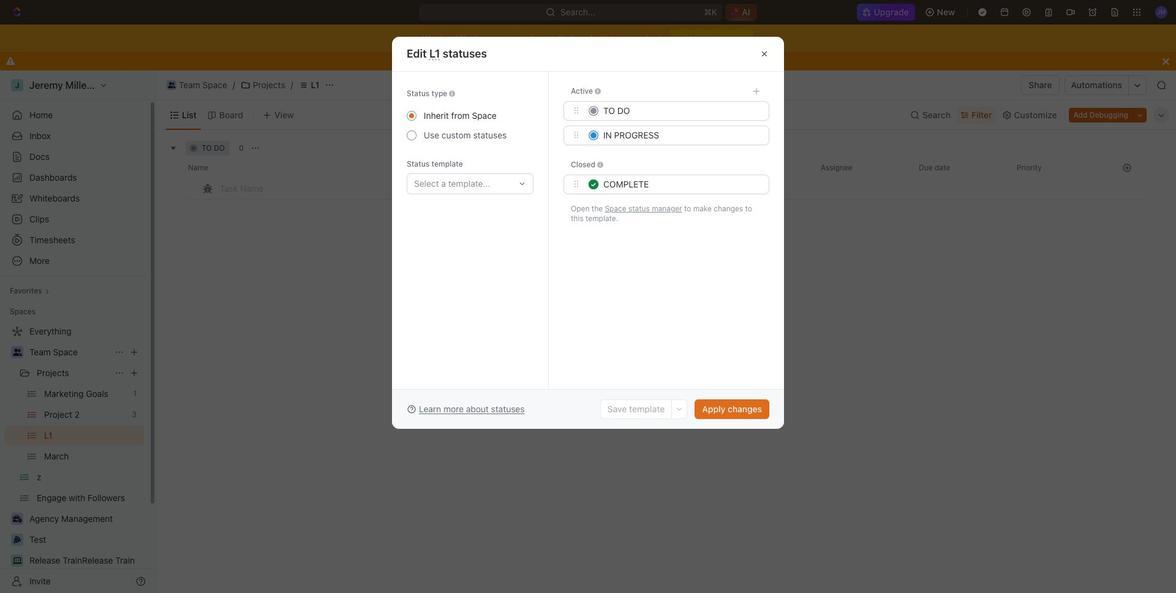 Task type: describe. For each thing, give the bounding box(es) containing it.
user group image
[[168, 82, 175, 88]]

2 status name... text field from the top
[[603, 126, 761, 145]]

user group image
[[13, 349, 22, 356]]

tree inside sidebar navigation
[[5, 322, 144, 593]]



Task type: vqa. For each thing, say whether or not it's contained in the screenshot.
radio on the left top of the page
yes



Task type: locate. For each thing, give the bounding box(es) containing it.
1 vertical spatial status name... text field
[[603, 126, 761, 145]]

tree
[[5, 322, 144, 593]]

None radio
[[407, 111, 417, 121], [407, 130, 417, 140], [407, 111, 417, 121], [407, 130, 417, 140]]

3 status name... text field from the top
[[603, 175, 761, 194]]

option group
[[407, 106, 507, 145]]

1 status name... text field from the top
[[603, 102, 761, 120]]

sidebar navigation
[[0, 70, 156, 593]]

Task Name text field
[[220, 178, 578, 198]]

Status name... text field
[[603, 102, 761, 120], [603, 126, 761, 145], [603, 175, 761, 194]]

2 vertical spatial status name... text field
[[603, 175, 761, 194]]

0 vertical spatial status name... text field
[[603, 102, 761, 120]]



